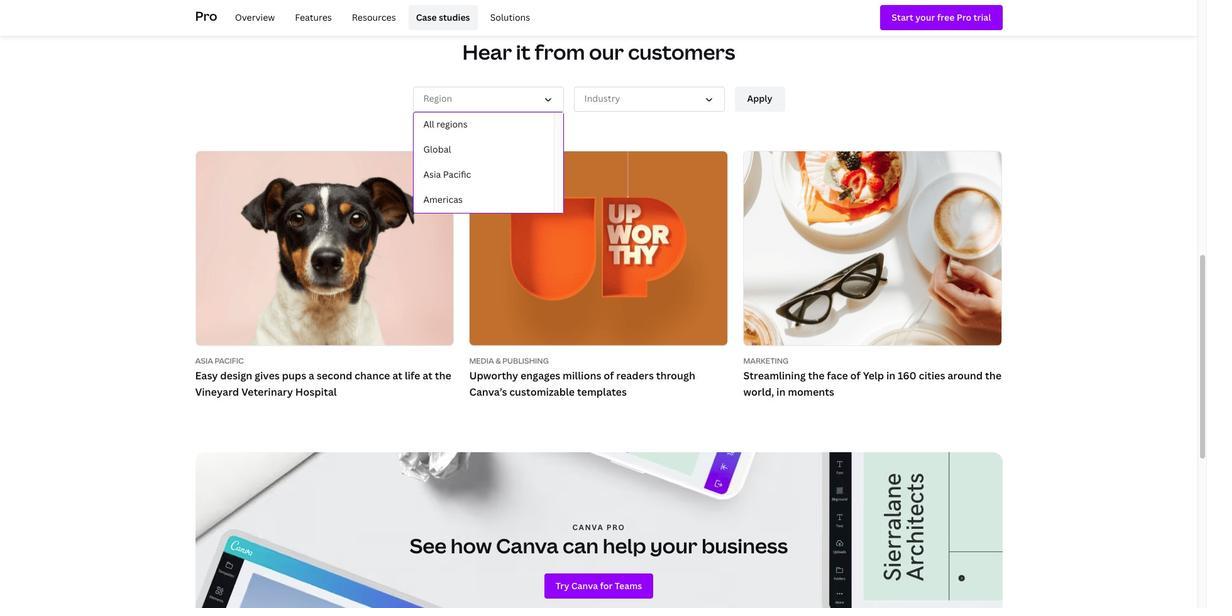 Task type: vqa. For each thing, say whether or not it's contained in the screenshot.
Menu Bar
yes



Task type: describe. For each thing, give the bounding box(es) containing it.
asia pacific
[[424, 169, 471, 181]]

menu bar inside pro element
[[223, 5, 538, 30]]

all
[[424, 119, 435, 130]]

2 the from the left
[[809, 369, 825, 383]]

vineyard
[[195, 385, 239, 399]]

160
[[898, 369, 917, 383]]

hear it from our customers
[[463, 38, 736, 65]]

pups
[[282, 369, 306, 383]]

americas option
[[414, 188, 554, 213]]

around
[[948, 369, 983, 383]]

3 the from the left
[[986, 369, 1002, 383]]

industry button
[[574, 87, 725, 112]]

features link
[[288, 5, 340, 30]]

pacific for asia pacific easy design gives pups a second chance at life at the vineyard veterinary hospital
[[215, 356, 244, 366]]

how
[[451, 533, 492, 560]]

solutions
[[490, 11, 530, 23]]

1 horizontal spatial canva
[[573, 523, 604, 534]]

asia for asia pacific easy design gives pups a second chance at life at the vineyard veterinary hospital
[[195, 356, 213, 366]]

marketing
[[744, 356, 789, 366]]

case studies
[[416, 11, 470, 23]]

hear
[[463, 38, 512, 65]]

pro inside pro element
[[195, 7, 217, 24]]

1 horizontal spatial in
[[887, 369, 896, 383]]

world,
[[744, 385, 775, 399]]

of inside the media & publishing upworthy engages millions of readers through canva's customizable templates
[[604, 369, 614, 383]]

case
[[416, 11, 437, 23]]

chance
[[355, 369, 390, 383]]

publishing
[[503, 356, 549, 366]]

a
[[309, 369, 315, 383]]

global
[[424, 144, 451, 156]]

from
[[535, 38, 585, 65]]

templates
[[577, 385, 627, 399]]

it
[[516, 38, 531, 65]]

solutions link
[[483, 5, 538, 30]]

1 at from the left
[[393, 369, 403, 383]]

veterinary
[[241, 385, 293, 399]]

region button
[[413, 87, 564, 112]]

through
[[657, 369, 696, 383]]

list box containing all regions
[[413, 112, 564, 214]]

start your free pro trial image
[[892, 11, 992, 25]]

all regions
[[424, 119, 468, 130]]

1 vertical spatial in
[[777, 385, 786, 399]]

streamlining
[[744, 369, 806, 383]]

face
[[827, 369, 849, 383]]



Task type: locate. For each thing, give the bounding box(es) containing it.
1 horizontal spatial pro
[[607, 523, 626, 534]]

asia inside option
[[424, 169, 441, 181]]

americas
[[424, 194, 463, 206]]

pro left overview
[[195, 7, 217, 24]]

1 horizontal spatial pacific
[[443, 169, 471, 181]]

2 horizontal spatial the
[[986, 369, 1002, 383]]

life
[[405, 369, 421, 383]]

asia down global
[[424, 169, 441, 181]]

asia pacific option
[[414, 163, 554, 188]]

upworthy
[[470, 369, 519, 383]]

0 horizontal spatial pro
[[195, 7, 217, 24]]

of left yelp
[[851, 369, 861, 383]]

overview
[[235, 11, 275, 23]]

asia up easy on the left bottom
[[195, 356, 213, 366]]

at
[[393, 369, 403, 383], [423, 369, 433, 383]]

pacific inside asia pacific option
[[443, 169, 471, 181]]

cities
[[919, 369, 946, 383]]

customizable
[[510, 385, 575, 399]]

1 horizontal spatial of
[[851, 369, 861, 383]]

0 vertical spatial pacific
[[443, 169, 471, 181]]

asia
[[424, 169, 441, 181], [195, 356, 213, 366]]

regions
[[437, 119, 468, 130]]

0 horizontal spatial the
[[435, 369, 452, 383]]

0 vertical spatial in
[[887, 369, 896, 383]]

asia pacific easy design gives pups a second chance at life at the vineyard veterinary hospital
[[195, 356, 452, 399]]

industry
[[585, 93, 621, 105]]

0 horizontal spatial canva
[[496, 533, 559, 560]]

moments
[[788, 385, 835, 399]]

pacific
[[443, 169, 471, 181], [215, 356, 244, 366]]

2 at from the left
[[423, 369, 433, 383]]

marketing streamlining the face of yelp in 160 cities around the world, in moments
[[744, 356, 1002, 399]]

asia inside asia pacific easy design gives pups a second chance at life at the vineyard veterinary hospital
[[195, 356, 213, 366]]

menu bar
[[223, 5, 538, 30]]

0 horizontal spatial at
[[393, 369, 403, 383]]

list box
[[413, 112, 564, 214]]

global option
[[414, 138, 554, 163]]

features
[[295, 11, 332, 23]]

overview link
[[228, 5, 283, 30]]

media & publishing upworthy engages millions of readers through canva's customizable templates
[[470, 356, 696, 399]]

0 horizontal spatial pacific
[[215, 356, 244, 366]]

of
[[604, 369, 614, 383], [851, 369, 861, 383]]

pacific up americas
[[443, 169, 471, 181]]

pro element
[[195, 0, 1003, 35]]

readers
[[617, 369, 654, 383]]

our
[[589, 38, 624, 65]]

1 the from the left
[[435, 369, 452, 383]]

design
[[220, 369, 252, 383]]

at right life
[[423, 369, 433, 383]]

in
[[887, 369, 896, 383], [777, 385, 786, 399]]

case studies link
[[409, 5, 478, 30]]

the up moments at the bottom
[[809, 369, 825, 383]]

help
[[603, 533, 646, 560]]

yelp
[[864, 369, 885, 383]]

0 horizontal spatial in
[[777, 385, 786, 399]]

the right around
[[986, 369, 1002, 383]]

media
[[470, 356, 494, 366]]

studies
[[439, 11, 470, 23]]

gives
[[255, 369, 280, 383]]

menu bar containing overview
[[223, 5, 538, 30]]

business
[[702, 533, 788, 560]]

at left life
[[393, 369, 403, 383]]

the right life
[[435, 369, 452, 383]]

canva's
[[470, 385, 507, 399]]

1 of from the left
[[604, 369, 614, 383]]

pacific up design
[[215, 356, 244, 366]]

2 of from the left
[[851, 369, 861, 383]]

see
[[410, 533, 447, 560]]

canva pro see how canva can help your business
[[410, 523, 788, 560]]

canva
[[573, 523, 604, 534], [496, 533, 559, 560]]

of inside marketing streamlining the face of yelp in 160 cities around the world, in moments
[[851, 369, 861, 383]]

region
[[424, 93, 452, 105]]

the
[[435, 369, 452, 383], [809, 369, 825, 383], [986, 369, 1002, 383]]

engages
[[521, 369, 561, 383]]

the inside asia pacific easy design gives pups a second chance at life at the vineyard veterinary hospital
[[435, 369, 452, 383]]

of up templates in the bottom of the page
[[604, 369, 614, 383]]

in down streamlining
[[777, 385, 786, 399]]

customers
[[628, 38, 736, 65]]

0 horizontal spatial of
[[604, 369, 614, 383]]

pacific for asia pacific
[[443, 169, 471, 181]]

hospital
[[295, 385, 337, 399]]

millions
[[563, 369, 602, 383]]

&
[[496, 356, 501, 366]]

pro
[[195, 7, 217, 24], [607, 523, 626, 534]]

in left 160
[[887, 369, 896, 383]]

pro inside canva pro see how canva can help your business
[[607, 523, 626, 534]]

asia for asia pacific
[[424, 169, 441, 181]]

0 vertical spatial pro
[[195, 7, 217, 24]]

easy
[[195, 369, 218, 383]]

resources link
[[345, 5, 404, 30]]

0 vertical spatial asia
[[424, 169, 441, 181]]

1 horizontal spatial asia
[[424, 169, 441, 181]]

pacific inside asia pacific easy design gives pups a second chance at life at the vineyard veterinary hospital
[[215, 356, 244, 366]]

pro right can
[[607, 523, 626, 534]]

1 horizontal spatial at
[[423, 369, 433, 383]]

resources
[[352, 11, 396, 23]]

1 vertical spatial pacific
[[215, 356, 244, 366]]

second
[[317, 369, 353, 383]]

all regions option
[[414, 112, 554, 138]]

your
[[651, 533, 698, 560]]

1 vertical spatial asia
[[195, 356, 213, 366]]

1 vertical spatial pro
[[607, 523, 626, 534]]

0 horizontal spatial asia
[[195, 356, 213, 366]]

can
[[563, 533, 599, 560]]

1 horizontal spatial the
[[809, 369, 825, 383]]



